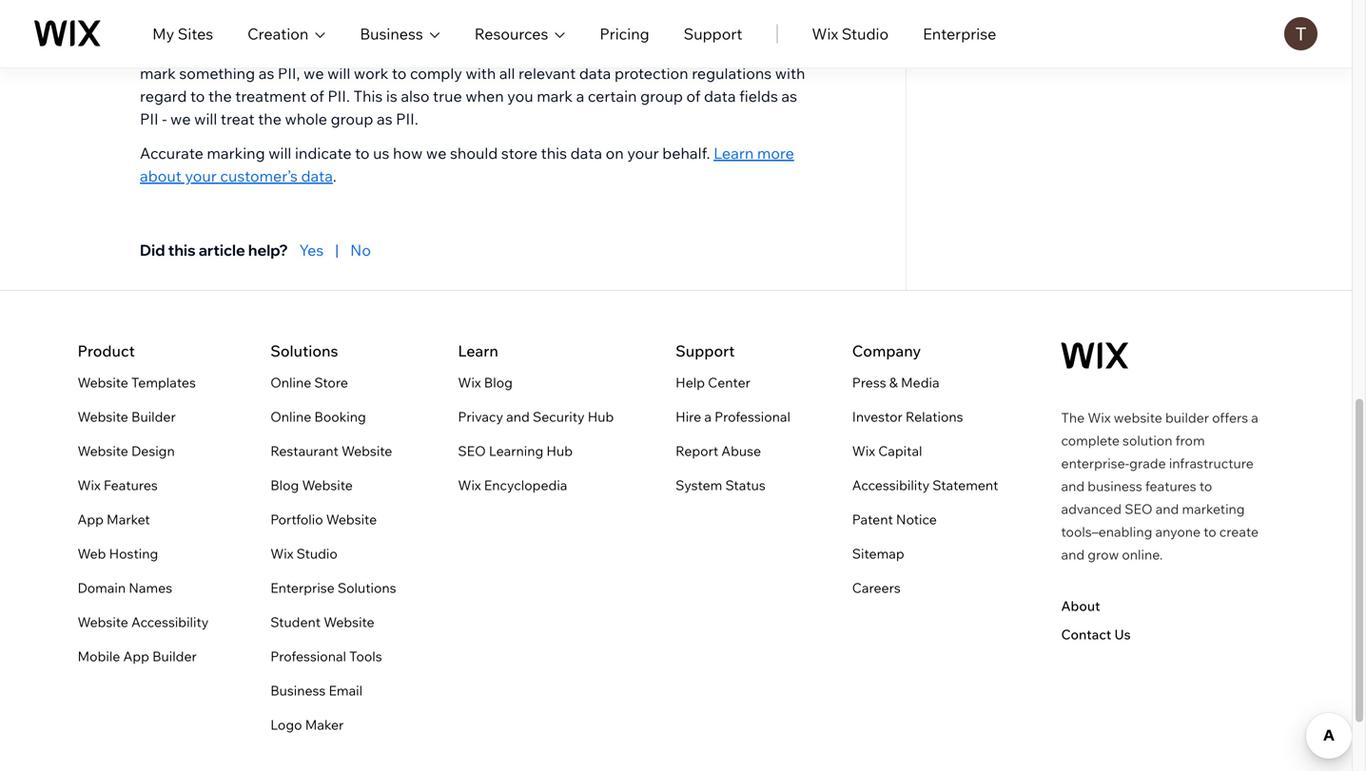 Task type: vqa. For each thing, say whether or not it's contained in the screenshot.
comply
yes



Task type: describe. For each thing, give the bounding box(es) containing it.
1 vertical spatial as
[[782, 87, 797, 106]]

0 vertical spatial support
[[684, 24, 743, 43]]

2 horizontal spatial pii
[[557, 41, 576, 60]]

website builder link
[[78, 406, 176, 429]]

advanced
[[1062, 501, 1122, 518]]

blog inside wix blog link
[[484, 374, 513, 391]]

design
[[131, 443, 175, 460]]

my
[[152, 24, 174, 43]]

website down domain
[[78, 614, 128, 631]]

marketing
[[1182, 501, 1245, 518]]

relevant
[[519, 64, 576, 83]]

enterprise for enterprise solutions
[[270, 580, 335, 597]]

report abuse
[[676, 443, 761, 460]]

mobile
[[78, 648, 120, 665]]

website down restaurant website link
[[302, 477, 353, 494]]

data up certain
[[579, 64, 611, 83]]

2 vertical spatial as
[[377, 109, 393, 128]]

wix blog link
[[458, 372, 513, 394]]

about
[[1062, 598, 1101, 615]]

article
[[199, 241, 245, 260]]

portfolio website link
[[270, 509, 377, 531]]

0 vertical spatial will
[[327, 64, 350, 83]]

restaurant website
[[270, 443, 392, 460]]

online store
[[270, 374, 348, 391]]

1 vertical spatial support
[[676, 342, 735, 361]]

1 vertical spatial this
[[168, 241, 196, 260]]

company
[[852, 342, 921, 361]]

tools–enabling
[[1062, 524, 1153, 540]]

website templates link
[[78, 372, 196, 394]]

market
[[107, 511, 150, 528]]

domain names link
[[78, 577, 172, 600]]

1 horizontal spatial fields
[[740, 87, 778, 106]]

accessibility statement
[[852, 477, 999, 494]]

booking
[[314, 409, 366, 425]]

did
[[140, 241, 165, 260]]

wix for bottommost the 'wix studio' link
[[270, 546, 294, 562]]

0 vertical spatial as
[[259, 64, 274, 83]]

wix inside "the wix website builder offers a complete solution from enterprise-grade infrastructure and business features to advanced seo and marketing tools–enabling anyone to create and grow online."
[[1088, 410, 1111, 426]]

accurate
[[140, 144, 203, 163]]

infrastructure
[[1169, 455, 1254, 472]]

enterprise solutions link
[[270, 577, 396, 600]]

wix for top the 'wix studio' link
[[812, 24, 839, 43]]

online for online store
[[270, 374, 311, 391]]

the
[[1062, 410, 1085, 426]]

wix encyclopedia link
[[458, 474, 568, 497]]

press & media
[[852, 374, 940, 391]]

1 horizontal spatial pii
[[276, 41, 295, 60]]

hosting
[[109, 546, 158, 562]]

and up the advanced
[[1062, 478, 1085, 495]]

website up wix features
[[78, 443, 128, 460]]

portfolio
[[270, 511, 323, 528]]

wix blog
[[458, 374, 513, 391]]

2 vertical spatial mark
[[537, 87, 573, 106]]

1 horizontal spatial pii.
[[396, 109, 418, 128]]

website up website design
[[78, 409, 128, 425]]

1 vertical spatial mark
[[140, 64, 176, 83]]

resources button
[[475, 22, 566, 45]]

contact us
[[1062, 627, 1131, 643]]

help?
[[248, 241, 288, 260]]

1 vertical spatial wix studio link
[[270, 543, 338, 566]]

accurate marking will indicate to us how we should store this data on your behalf.
[[140, 144, 714, 163]]

seo learning hub
[[458, 443, 573, 460]]

contact us link
[[1062, 627, 1131, 643]]

something
[[179, 64, 255, 83]]

logo maker link
[[270, 714, 344, 737]]

business
[[1088, 478, 1143, 495]]

in order to process pii correctly, we encourage you to mark pii fields accurately. once you mark something as pii, we will work to comply with all relevant data protection regulations with regard to the treatment of pii. this is also true when you mark a certain group of data fields as pii - we will treat the whole group as pii.
[[140, 41, 806, 128]]

to left "us"
[[355, 144, 370, 163]]

we up work
[[367, 41, 387, 60]]

1 horizontal spatial your
[[627, 144, 659, 163]]

whole
[[285, 109, 327, 128]]

data left on
[[571, 144, 602, 163]]

website down blog website link
[[326, 511, 377, 528]]

system status
[[676, 477, 766, 494]]

0 vertical spatial fields
[[579, 41, 618, 60]]

0 horizontal spatial you
[[470, 41, 496, 60]]

hire
[[676, 409, 702, 425]]

your inside learn more about your customer's data
[[185, 167, 217, 186]]

my sites
[[152, 24, 213, 43]]

order
[[157, 41, 195, 60]]

data down regulations
[[704, 87, 736, 106]]

the wix website builder offers a complete solution from enterprise-grade infrastructure and business features to advanced seo and marketing tools–enabling anyone to create and grow online.
[[1062, 410, 1259, 563]]

to down something
[[190, 87, 205, 106]]

0 horizontal spatial wix studio
[[270, 546, 338, 562]]

resources
[[475, 24, 549, 43]]

on
[[606, 144, 624, 163]]

data inside learn more about your customer's data
[[301, 167, 333, 186]]

online store link
[[270, 372, 348, 394]]

capital
[[879, 443, 923, 460]]

domain
[[78, 580, 126, 597]]

0 vertical spatial this
[[541, 144, 567, 163]]

store
[[314, 374, 348, 391]]

solution
[[1123, 432, 1173, 449]]

website accessibility link
[[78, 611, 209, 634]]

indicate
[[295, 144, 352, 163]]

we right pii,
[[304, 64, 324, 83]]

1 horizontal spatial group
[[641, 87, 683, 106]]

wix for wix encyclopedia link at the bottom of the page
[[458, 477, 481, 494]]

careers link
[[852, 577, 901, 600]]

business for business email
[[270, 683, 326, 699]]

1 of from the left
[[310, 87, 324, 106]]

student website
[[270, 614, 375, 631]]

did this article help?
[[140, 241, 288, 260]]

protection
[[615, 64, 689, 83]]

blog website
[[270, 477, 353, 494]]

0 horizontal spatial studio
[[297, 546, 338, 562]]

1 vertical spatial app
[[123, 648, 149, 665]]

website down enterprise solutions link
[[324, 614, 375, 631]]

process
[[217, 41, 273, 60]]

blog inside blog website link
[[270, 477, 299, 494]]

profile image image
[[1285, 17, 1318, 50]]

how
[[393, 144, 423, 163]]

business email
[[270, 683, 363, 699]]

status
[[726, 477, 766, 494]]

accurately.
[[621, 41, 697, 60]]

creation
[[248, 24, 309, 43]]

1 vertical spatial accessibility
[[131, 614, 209, 631]]

wix for wix blog link
[[458, 374, 481, 391]]

web hosting link
[[78, 543, 158, 566]]

1 with from the left
[[466, 64, 496, 83]]

correctly,
[[298, 41, 363, 60]]

work
[[354, 64, 389, 83]]

1 horizontal spatial will
[[269, 144, 292, 163]]



Task type: locate. For each thing, give the bounding box(es) containing it.
0 vertical spatial learn
[[714, 144, 754, 163]]

wix for wix features link at the left bottom
[[78, 477, 101, 494]]

web
[[78, 546, 106, 562]]

templates
[[131, 374, 196, 391]]

builder up design
[[131, 409, 176, 425]]

statement
[[933, 477, 999, 494]]

website design
[[78, 443, 175, 460]]

hire a professional
[[676, 409, 791, 425]]

1 vertical spatial pii.
[[396, 109, 418, 128]]

.
[[333, 167, 337, 186]]

features
[[104, 477, 158, 494]]

enterprise inside enterprise solutions link
[[270, 580, 335, 597]]

grow
[[1088, 547, 1119, 563]]

your down accurate
[[185, 167, 217, 186]]

0 horizontal spatial the
[[208, 87, 232, 106]]

2 of from the left
[[687, 87, 701, 106]]

&
[[890, 374, 898, 391]]

1 horizontal spatial hub
[[588, 409, 614, 425]]

website design link
[[78, 440, 175, 463]]

anyone
[[1156, 524, 1201, 540]]

0 horizontal spatial pii
[[140, 109, 159, 128]]

1 vertical spatial professional
[[270, 648, 346, 665]]

group down protection
[[641, 87, 683, 106]]

about link
[[1062, 598, 1101, 615]]

1 horizontal spatial app
[[123, 648, 149, 665]]

seo down privacy
[[458, 443, 486, 460]]

your
[[627, 144, 659, 163], [185, 167, 217, 186]]

0 horizontal spatial a
[[576, 87, 585, 106]]

seo down 'business'
[[1125, 501, 1153, 518]]

professional up business email
[[270, 648, 346, 665]]

business inside 'business email' 'link'
[[270, 683, 326, 699]]

1 vertical spatial the
[[258, 109, 282, 128]]

business for business
[[360, 24, 423, 43]]

1 horizontal spatial this
[[541, 144, 567, 163]]

2 horizontal spatial a
[[1252, 410, 1259, 426]]

group down this
[[331, 109, 373, 128]]

investor relations
[[852, 409, 964, 425]]

app up web
[[78, 511, 104, 528]]

tools
[[349, 648, 382, 665]]

press
[[852, 374, 887, 391]]

hub inside privacy and security hub link
[[588, 409, 614, 425]]

0 horizontal spatial professional
[[270, 648, 346, 665]]

regulations
[[692, 64, 772, 83]]

we right -
[[170, 109, 191, 128]]

we
[[367, 41, 387, 60], [304, 64, 324, 83], [170, 109, 191, 128], [426, 144, 447, 163]]

wix capital link
[[852, 440, 923, 463]]

student
[[270, 614, 321, 631]]

1 horizontal spatial you
[[507, 87, 533, 106]]

1 horizontal spatial professional
[[715, 409, 791, 425]]

as down is
[[377, 109, 393, 128]]

a inside in order to process pii correctly, we encourage you to mark pii fields accurately. once you mark something as pii, we will work to comply with all relevant data protection regulations with regard to the treatment of pii. this is also true when you mark a certain group of data fields as pii - we will treat the whole group as pii.
[[576, 87, 585, 106]]

0 horizontal spatial fields
[[579, 41, 618, 60]]

0 vertical spatial seo
[[458, 443, 486, 460]]

hub down the security at the left of page
[[547, 443, 573, 460]]

learn left "more"
[[714, 144, 754, 163]]

and up learning
[[506, 409, 530, 425]]

pii up pii,
[[276, 41, 295, 60]]

restaurant website link
[[270, 440, 392, 463]]

enterprise-
[[1062, 455, 1130, 472]]

0 horizontal spatial business
[[270, 683, 326, 699]]

0 horizontal spatial this
[[168, 241, 196, 260]]

contact
[[1062, 627, 1112, 643]]

us
[[1115, 627, 1131, 643]]

as
[[259, 64, 274, 83], [782, 87, 797, 106], [377, 109, 393, 128]]

1 horizontal spatial wix studio
[[812, 24, 889, 43]]

to up all
[[500, 41, 514, 60]]

online up restaurant
[[270, 409, 311, 425]]

1 vertical spatial hub
[[547, 443, 573, 460]]

mark down relevant
[[537, 87, 573, 106]]

about
[[140, 167, 182, 186]]

this right store
[[541, 144, 567, 163]]

as left pii,
[[259, 64, 274, 83]]

security
[[533, 409, 585, 425]]

this
[[541, 144, 567, 163], [168, 241, 196, 260]]

website down the booking
[[342, 443, 392, 460]]

2 horizontal spatial will
[[327, 64, 350, 83]]

business inside business popup button
[[360, 24, 423, 43]]

0 vertical spatial group
[[641, 87, 683, 106]]

0 vertical spatial solutions
[[270, 342, 338, 361]]

data down indicate
[[301, 167, 333, 186]]

business up work
[[360, 24, 423, 43]]

offers
[[1213, 410, 1249, 426]]

mark up relevant
[[518, 41, 554, 60]]

with up when
[[466, 64, 496, 83]]

0 vertical spatial studio
[[842, 24, 889, 43]]

1 vertical spatial wix studio
[[270, 546, 338, 562]]

learn
[[714, 144, 754, 163], [458, 342, 499, 361]]

investor relations link
[[852, 406, 964, 429]]

1 vertical spatial solutions
[[338, 580, 396, 597]]

1 horizontal spatial enterprise
[[923, 24, 997, 43]]

0 vertical spatial your
[[627, 144, 659, 163]]

accessibility down wix capital link
[[852, 477, 930, 494]]

2 vertical spatial will
[[269, 144, 292, 163]]

to down marketing
[[1204, 524, 1217, 540]]

email
[[329, 683, 363, 699]]

fields down regulations
[[740, 87, 778, 106]]

accessibility down names
[[131, 614, 209, 631]]

support link
[[684, 22, 743, 45]]

2 horizontal spatial you
[[742, 41, 768, 60]]

blog up portfolio
[[270, 477, 299, 494]]

app down the website accessibility link
[[123, 648, 149, 665]]

careers
[[852, 580, 901, 597]]

professional up "abuse"
[[715, 409, 791, 425]]

should
[[450, 144, 498, 163]]

encourage
[[391, 41, 467, 60]]

app market
[[78, 511, 150, 528]]

you up when
[[470, 41, 496, 60]]

online left store
[[270, 374, 311, 391]]

|
[[335, 241, 339, 260]]

0 horizontal spatial enterprise
[[270, 580, 335, 597]]

and down features
[[1156, 501, 1179, 518]]

of down regulations
[[687, 87, 701, 106]]

a inside hire a professional link
[[705, 409, 712, 425]]

enterprise solutions
[[270, 580, 396, 597]]

and inside privacy and security hub link
[[506, 409, 530, 425]]

0 vertical spatial hub
[[588, 409, 614, 425]]

0 horizontal spatial will
[[194, 109, 217, 128]]

0 horizontal spatial group
[[331, 109, 373, 128]]

1 horizontal spatial a
[[705, 409, 712, 425]]

more
[[757, 144, 794, 163]]

once
[[701, 41, 739, 60]]

encyclopedia
[[484, 477, 568, 494]]

business
[[360, 24, 423, 43], [270, 683, 326, 699]]

studio down portfolio website link
[[297, 546, 338, 562]]

of up whole
[[310, 87, 324, 106]]

logo
[[270, 717, 302, 734]]

wix features
[[78, 477, 158, 494]]

a inside "the wix website builder offers a complete solution from enterprise-grade infrastructure and business features to advanced seo and marketing tools–enabling anyone to create and grow online."
[[1252, 410, 1259, 426]]

and left grow
[[1062, 547, 1085, 563]]

support up regulations
[[684, 24, 743, 43]]

1 vertical spatial fields
[[740, 87, 778, 106]]

enterprise for enterprise
[[923, 24, 997, 43]]

online
[[270, 374, 311, 391], [270, 409, 311, 425]]

0 vertical spatial enterprise
[[923, 24, 997, 43]]

0 vertical spatial pii.
[[328, 87, 350, 106]]

0 vertical spatial blog
[[484, 374, 513, 391]]

0 horizontal spatial as
[[259, 64, 274, 83]]

builder down the website accessibility link
[[152, 648, 197, 665]]

pii. left this
[[328, 87, 350, 106]]

with right regulations
[[775, 64, 806, 83]]

learn inside learn more about your customer's data
[[714, 144, 754, 163]]

store
[[501, 144, 538, 163]]

solutions up student website
[[338, 580, 396, 597]]

a right offers
[[1252, 410, 1259, 426]]

solutions up online store
[[270, 342, 338, 361]]

mobile app builder
[[78, 648, 197, 665]]

portfolio website
[[270, 511, 377, 528]]

1 vertical spatial seo
[[1125, 501, 1153, 518]]

1 vertical spatial your
[[185, 167, 217, 186]]

0 vertical spatial accessibility
[[852, 477, 930, 494]]

center
[[708, 374, 751, 391]]

product
[[78, 342, 135, 361]]

0 horizontal spatial pii.
[[328, 87, 350, 106]]

in
[[140, 41, 153, 60]]

pii. down also
[[396, 109, 418, 128]]

hub inside seo learning hub link
[[547, 443, 573, 460]]

0 horizontal spatial of
[[310, 87, 324, 106]]

comply
[[410, 64, 462, 83]]

relations
[[906, 409, 964, 425]]

a right hire
[[705, 409, 712, 425]]

pii left -
[[140, 109, 159, 128]]

we right how at the left of the page
[[426, 144, 447, 163]]

wix logo, homepage image
[[1062, 343, 1129, 369]]

1 horizontal spatial blog
[[484, 374, 513, 391]]

regard
[[140, 87, 187, 106]]

solutions
[[270, 342, 338, 361], [338, 580, 396, 597]]

wix capital
[[852, 443, 923, 460]]

my sites link
[[152, 22, 213, 45]]

all
[[499, 64, 515, 83]]

0 horizontal spatial your
[[185, 167, 217, 186]]

0 vertical spatial wix studio link
[[812, 22, 889, 45]]

0 horizontal spatial wix studio link
[[270, 543, 338, 566]]

hub right the security at the left of page
[[588, 409, 614, 425]]

1 vertical spatial will
[[194, 109, 217, 128]]

mark up regard
[[140, 64, 176, 83]]

seo inside "the wix website builder offers a complete solution from enterprise-grade infrastructure and business features to advanced seo and marketing tools–enabling anyone to create and grow online."
[[1125, 501, 1153, 518]]

2 horizontal spatial as
[[782, 87, 797, 106]]

1 horizontal spatial of
[[687, 87, 701, 106]]

restaurant
[[270, 443, 339, 460]]

0 vertical spatial online
[[270, 374, 311, 391]]

fields up certain
[[579, 41, 618, 60]]

blog up privacy
[[484, 374, 513, 391]]

to up is
[[392, 64, 407, 83]]

website builder
[[78, 409, 176, 425]]

marking
[[207, 144, 265, 163]]

will up the customer's
[[269, 144, 292, 163]]

investor
[[852, 409, 903, 425]]

professional tools link
[[270, 646, 382, 668]]

complete
[[1062, 432, 1120, 449]]

1 horizontal spatial learn
[[714, 144, 754, 163]]

to down infrastructure
[[1200, 478, 1213, 495]]

0 vertical spatial builder
[[131, 409, 176, 425]]

the down something
[[208, 87, 232, 106]]

accessibility
[[852, 477, 930, 494], [131, 614, 209, 631]]

as up "more"
[[782, 87, 797, 106]]

1 vertical spatial group
[[331, 109, 373, 128]]

1 vertical spatial business
[[270, 683, 326, 699]]

1 horizontal spatial studio
[[842, 24, 889, 43]]

will down correctly,
[[327, 64, 350, 83]]

0 horizontal spatial accessibility
[[131, 614, 209, 631]]

0 horizontal spatial blog
[[270, 477, 299, 494]]

you up regulations
[[742, 41, 768, 60]]

data
[[579, 64, 611, 83], [704, 87, 736, 106], [571, 144, 602, 163], [301, 167, 333, 186]]

1 horizontal spatial the
[[258, 109, 282, 128]]

a left certain
[[576, 87, 585, 106]]

wix features link
[[78, 474, 158, 497]]

studio left enterprise link
[[842, 24, 889, 43]]

pii up relevant
[[557, 41, 576, 60]]

0 horizontal spatial app
[[78, 511, 104, 528]]

2 with from the left
[[775, 64, 806, 83]]

1 vertical spatial enterprise
[[270, 580, 335, 597]]

0 horizontal spatial seo
[[458, 443, 486, 460]]

student website link
[[270, 611, 375, 634]]

online for online booking
[[270, 409, 311, 425]]

1 online from the top
[[270, 374, 311, 391]]

wix for wix capital link
[[852, 443, 876, 460]]

1 vertical spatial builder
[[152, 648, 197, 665]]

0 vertical spatial mark
[[518, 41, 554, 60]]

this right did
[[168, 241, 196, 260]]

you down all
[[507, 87, 533, 106]]

support up help center
[[676, 342, 735, 361]]

sites
[[178, 24, 213, 43]]

true
[[433, 87, 462, 106]]

to up something
[[199, 41, 213, 60]]

1 horizontal spatial seo
[[1125, 501, 1153, 518]]

2 online from the top
[[270, 409, 311, 425]]

0 vertical spatial the
[[208, 87, 232, 106]]

yes button
[[299, 239, 324, 262]]

1 horizontal spatial as
[[377, 109, 393, 128]]

also
[[401, 87, 430, 106]]

will left treat
[[194, 109, 217, 128]]

website accessibility
[[78, 614, 209, 631]]

sitemap link
[[852, 543, 905, 566]]

the down treatment
[[258, 109, 282, 128]]

learn for learn more about your customer's data
[[714, 144, 754, 163]]

1 vertical spatial learn
[[458, 342, 499, 361]]

learn more about your customer's data link
[[140, 144, 794, 186]]

0 vertical spatial professional
[[715, 409, 791, 425]]

1 vertical spatial studio
[[297, 546, 338, 562]]

1 horizontal spatial wix studio link
[[812, 22, 889, 45]]

1 vertical spatial online
[[270, 409, 311, 425]]

1 horizontal spatial with
[[775, 64, 806, 83]]

treatment
[[235, 87, 307, 106]]

learn up wix blog
[[458, 342, 499, 361]]

1 horizontal spatial accessibility
[[852, 477, 930, 494]]

0 vertical spatial business
[[360, 24, 423, 43]]

from
[[1176, 432, 1205, 449]]

business up logo maker
[[270, 683, 326, 699]]

website down product
[[78, 374, 128, 391]]

when
[[466, 87, 504, 106]]

0 vertical spatial wix studio
[[812, 24, 889, 43]]

learn for learn
[[458, 342, 499, 361]]

mark
[[518, 41, 554, 60], [140, 64, 176, 83], [537, 87, 573, 106]]

your right on
[[627, 144, 659, 163]]

1 horizontal spatial business
[[360, 24, 423, 43]]

0 horizontal spatial learn
[[458, 342, 499, 361]]



